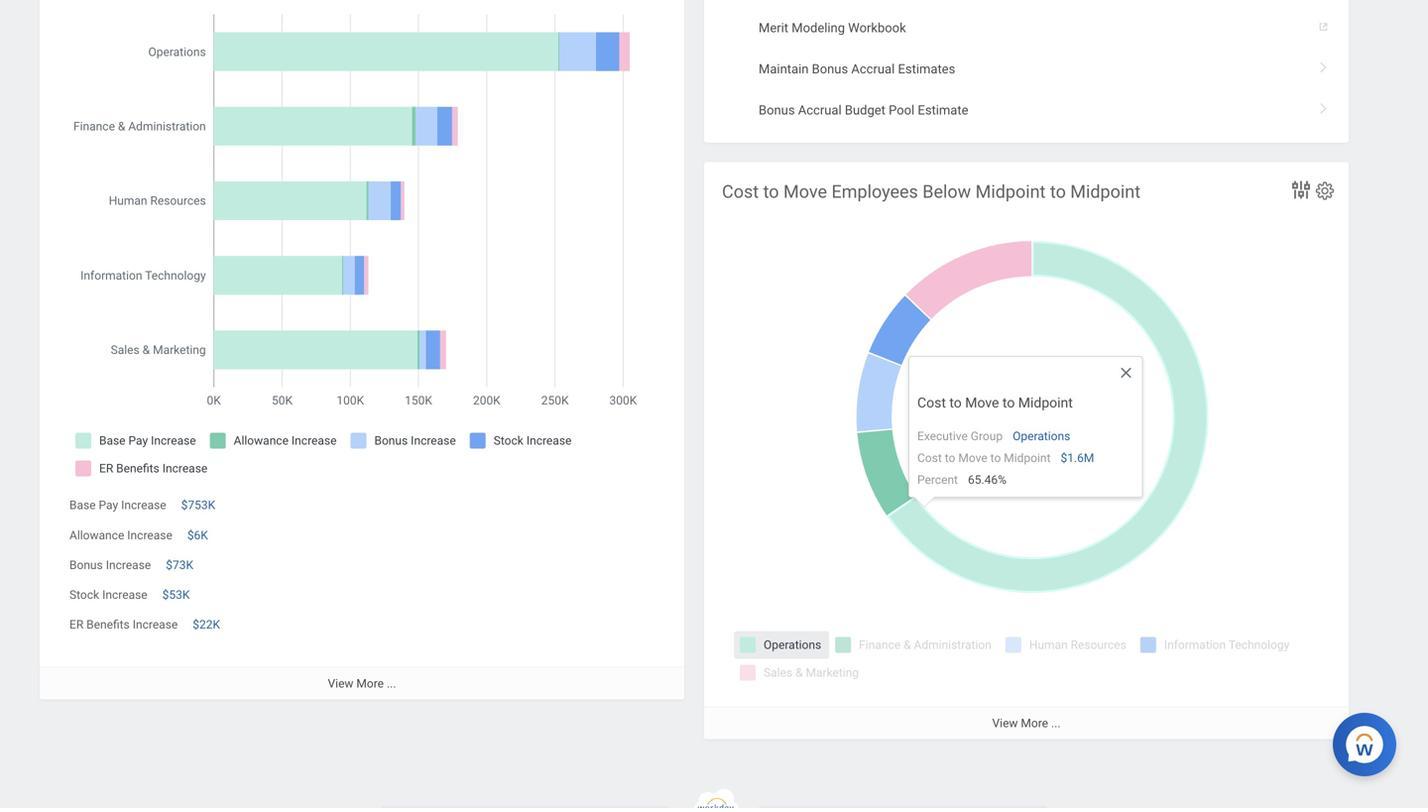 Task type: locate. For each thing, give the bounding box(es) containing it.
bonus
[[812, 62, 848, 76], [759, 103, 795, 117], [69, 558, 103, 572]]

maintain bonus accrual estimates link
[[704, 49, 1349, 90]]

merit modeling workbook
[[759, 20, 906, 35]]

budget
[[845, 103, 886, 117]]

total rewards modeling tool element
[[40, 0, 684, 700]]

1 horizontal spatial bonus
[[759, 103, 795, 117]]

cost to move to midpoint tooltip
[[908, 356, 1143, 518]]

0 vertical spatial more
[[356, 677, 384, 691]]

$753k
[[181, 498, 215, 512]]

increase for bonus increase
[[106, 558, 151, 572]]

... for bottom view more ... link
[[1051, 717, 1061, 731]]

1 horizontal spatial accrual
[[851, 62, 895, 76]]

0 horizontal spatial view more ...
[[328, 677, 396, 691]]

estimates
[[898, 62, 955, 76]]

... for topmost view more ... link
[[387, 677, 396, 691]]

workbook
[[848, 20, 906, 35]]

0 horizontal spatial more
[[356, 677, 384, 691]]

increase for stock increase
[[102, 588, 147, 602]]

$22k
[[193, 618, 220, 632]]

1 vertical spatial more
[[1021, 717, 1048, 731]]

1 horizontal spatial more
[[1021, 717, 1048, 731]]

65.46%
[[968, 473, 1007, 487]]

view
[[328, 677, 354, 691], [992, 717, 1018, 731]]

bonus increase
[[69, 558, 151, 572]]

$6k button
[[187, 527, 211, 543]]

$2.5m button
[[960, 374, 1108, 443]]

...
[[387, 677, 396, 691], [1051, 717, 1061, 731]]

1 vertical spatial view
[[992, 717, 1018, 731]]

close image
[[1118, 365, 1134, 381]]

list
[[704, 8, 1349, 131]]

0 horizontal spatial view more ... link
[[40, 667, 684, 700]]

0 horizontal spatial bonus
[[69, 558, 103, 572]]

more for topmost view more ... link
[[356, 677, 384, 691]]

move
[[784, 181, 827, 202], [965, 395, 999, 411], [1005, 445, 1036, 459], [958, 451, 987, 465]]

increase up "$73k" on the left of the page
[[127, 528, 172, 542]]

... inside total rewards modeling tool element
[[387, 677, 396, 691]]

accrual down workbook
[[851, 62, 895, 76]]

cost
[[722, 181, 759, 202], [917, 395, 946, 411], [960, 445, 987, 459], [917, 451, 942, 465]]

$753k button
[[181, 497, 218, 513]]

0 vertical spatial view more ... link
[[40, 667, 684, 700]]

accrual
[[851, 62, 895, 76], [798, 103, 842, 117]]

cost to move employees below midpoint to midpoint element
[[704, 162, 1349, 740]]

bonus down merit modeling workbook
[[812, 62, 848, 76]]

move down 'group' at right
[[958, 451, 987, 465]]

cost to move to midpoint
[[917, 395, 1073, 411]]

1 vertical spatial view more ... link
[[704, 707, 1349, 740]]

midpoint inside executive group operations cost to move to midpoint $1.6m percent 65.46%
[[1004, 451, 1051, 465]]

bonus down maintain
[[759, 103, 795, 117]]

1 vertical spatial bonus
[[759, 103, 795, 117]]

0 vertical spatial view more ...
[[328, 677, 396, 691]]

to
[[763, 181, 779, 202], [1050, 181, 1066, 202], [949, 395, 962, 411], [1003, 395, 1015, 411], [990, 445, 1001, 459], [1039, 445, 1051, 459], [945, 451, 955, 465], [990, 451, 1001, 465]]

more
[[356, 677, 384, 691], [1021, 717, 1048, 731]]

1 horizontal spatial view more ... link
[[704, 707, 1349, 740]]

increase
[[121, 498, 166, 512], [127, 528, 172, 542], [106, 558, 151, 572], [102, 588, 147, 602], [133, 618, 178, 632]]

pay
[[99, 498, 118, 512]]

1 vertical spatial view more ...
[[992, 717, 1061, 731]]

$2.5m
[[960, 378, 1105, 438]]

cost inside $2.5m cost to move to midpoint
[[960, 445, 987, 459]]

view inside the cost to move employees below midpoint to midpoint "element"
[[992, 717, 1018, 731]]

bonus inside total rewards modeling tool element
[[69, 558, 103, 572]]

view more ...
[[328, 677, 396, 691], [992, 717, 1061, 731]]

merit
[[759, 20, 788, 35]]

view inside total rewards modeling tool element
[[328, 677, 354, 691]]

increase down allowance increase
[[106, 558, 151, 572]]

midpoint
[[976, 181, 1046, 202], [1070, 181, 1141, 202], [1018, 395, 1073, 411], [1054, 445, 1105, 459], [1004, 451, 1051, 465]]

cost inside executive group operations cost to move to midpoint $1.6m percent 65.46%
[[917, 451, 942, 465]]

er
[[69, 618, 84, 632]]

... inside the cost to move employees below midpoint to midpoint "element"
[[1051, 717, 1061, 731]]

move down operations
[[1005, 445, 1036, 459]]

1 horizontal spatial view more ...
[[992, 717, 1061, 731]]

0 horizontal spatial view
[[328, 677, 354, 691]]

1 horizontal spatial view
[[992, 717, 1018, 731]]

$53k button
[[162, 587, 193, 603]]

1 vertical spatial accrual
[[798, 103, 842, 117]]

move up 'group' at right
[[965, 395, 999, 411]]

cost to move employees below midpoint to midpoint
[[722, 181, 1141, 202]]

view more ... for topmost view more ... link
[[328, 677, 396, 691]]

view more ... inside the cost to move employees below midpoint to midpoint "element"
[[992, 717, 1061, 731]]

view for bottom view more ... link
[[992, 717, 1018, 731]]

ext link image
[[1317, 14, 1337, 33]]

$73k button
[[166, 557, 196, 573]]

1 horizontal spatial ...
[[1051, 717, 1061, 731]]

0 vertical spatial accrual
[[851, 62, 895, 76]]

increase up er benefits increase
[[102, 588, 147, 602]]

0 horizontal spatial ...
[[387, 677, 396, 691]]

view more ... link
[[40, 667, 684, 700], [704, 707, 1349, 740]]

1 vertical spatial ...
[[1051, 717, 1061, 731]]

more inside total rewards modeling tool element
[[356, 677, 384, 691]]

2 vertical spatial bonus
[[69, 558, 103, 572]]

$73k
[[166, 558, 193, 572]]

er benefits increase
[[69, 618, 178, 632]]

bonus accrual budget pool estimate
[[759, 103, 968, 117]]

more inside the cost to move employees below midpoint to midpoint "element"
[[1021, 717, 1048, 731]]

view more ... inside total rewards modeling tool element
[[328, 677, 396, 691]]

$22k button
[[193, 617, 223, 633]]

modeling
[[792, 20, 845, 35]]

0 vertical spatial ...
[[387, 677, 396, 691]]

accrual left budget
[[798, 103, 842, 117]]

2 horizontal spatial bonus
[[812, 62, 848, 76]]

0 vertical spatial view
[[328, 677, 354, 691]]

bonus up stock
[[69, 558, 103, 572]]



Task type: describe. For each thing, give the bounding box(es) containing it.
stock increase
[[69, 588, 147, 602]]

increase for allowance increase
[[127, 528, 172, 542]]

$6k
[[187, 528, 208, 542]]

midpoint inside $2.5m cost to move to midpoint
[[1054, 445, 1105, 459]]

increase down $53k
[[133, 618, 178, 632]]

benefits
[[86, 618, 130, 632]]

configure and view chart data image
[[1289, 178, 1313, 202]]

below
[[923, 181, 971, 202]]

merit modeling workbook link
[[704, 8, 1349, 49]]

$53k
[[162, 588, 190, 602]]

view more ... for bottom view more ... link
[[992, 717, 1061, 731]]

more for bottom view more ... link
[[1021, 717, 1048, 731]]

maintain
[[759, 62, 809, 76]]

$2.5m cost to move to midpoint
[[960, 378, 1105, 459]]

move inside $2.5m cost to move to midpoint
[[1005, 445, 1036, 459]]

operations link
[[1013, 425, 1070, 443]]

$1.6m
[[1061, 451, 1094, 465]]

0 vertical spatial bonus
[[812, 62, 848, 76]]

list containing merit modeling workbook
[[704, 8, 1349, 131]]

stock
[[69, 588, 99, 602]]

view for topmost view more ... link
[[328, 677, 354, 691]]

bonus for accrual
[[759, 103, 795, 117]]

executive
[[917, 429, 968, 443]]

move left employees
[[784, 181, 827, 202]]

allowance
[[69, 528, 124, 542]]

chevron right image
[[1311, 96, 1337, 115]]

base
[[69, 498, 96, 512]]

base pay increase
[[69, 498, 166, 512]]

configure cost to move employees below midpoint to midpoint image
[[1314, 180, 1336, 202]]

bonus accrual budget pool estimate link
[[704, 90, 1349, 131]]

increase right pay
[[121, 498, 166, 512]]

employees
[[832, 181, 918, 202]]

estimate
[[918, 103, 968, 117]]

pool
[[889, 103, 915, 117]]

percent
[[917, 473, 958, 487]]

maintain bonus accrual estimates
[[759, 62, 955, 76]]

bonus for increase
[[69, 558, 103, 572]]

group
[[971, 429, 1003, 443]]

$1.6m button
[[1061, 450, 1097, 466]]

operations
[[1013, 429, 1070, 443]]

move inside executive group operations cost to move to midpoint $1.6m percent 65.46%
[[958, 451, 987, 465]]

executive group operations cost to move to midpoint $1.6m percent 65.46%
[[917, 429, 1094, 487]]

0 horizontal spatial accrual
[[798, 103, 842, 117]]

chevron right image
[[1311, 55, 1337, 74]]

allowance increase
[[69, 528, 172, 542]]



Task type: vqa. For each thing, say whether or not it's contained in the screenshot.
tab list related to actions popup button
no



